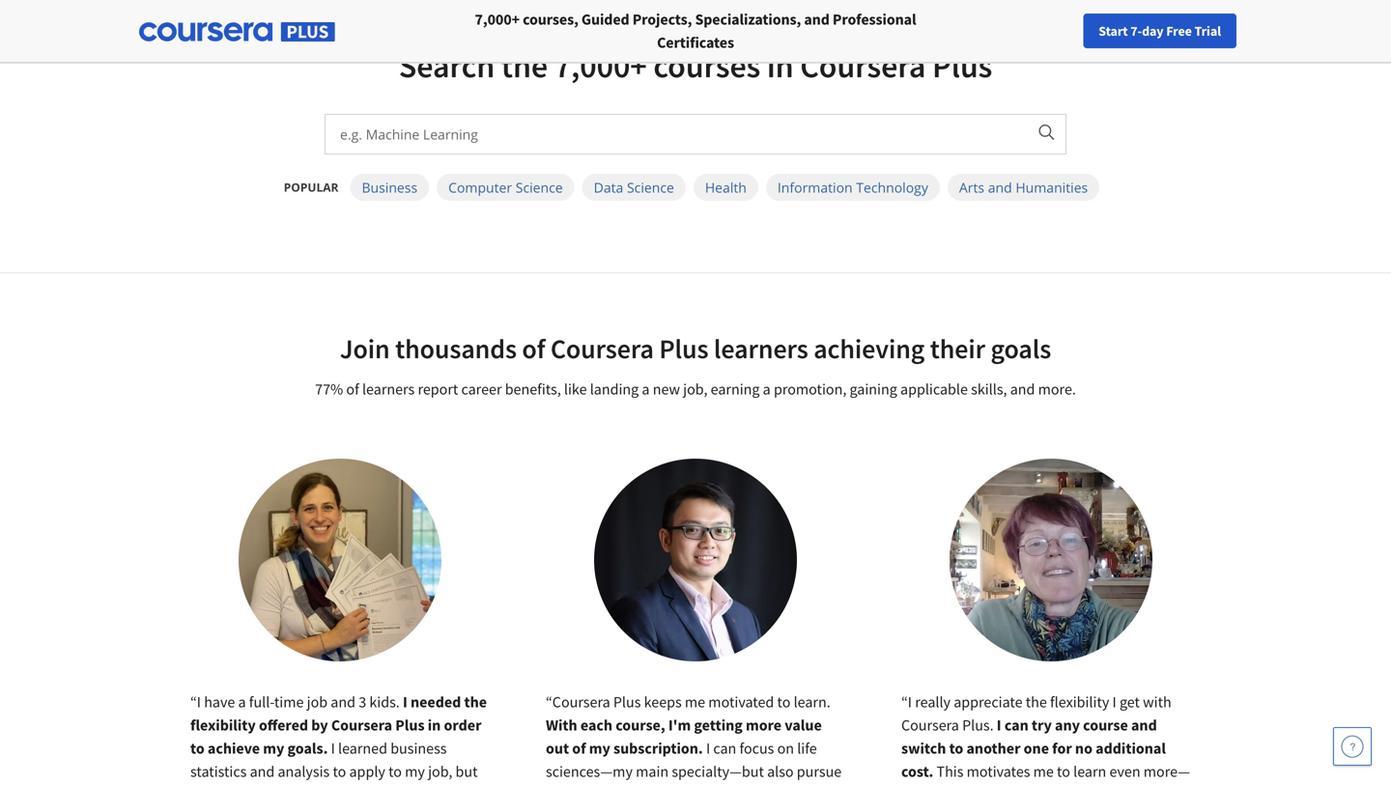 Task type: locate. For each thing, give the bounding box(es) containing it.
job, for my
[[428, 763, 453, 782]]

show notifications image
[[1167, 24, 1190, 47]]

i for focus
[[706, 739, 711, 759]]

and right arts
[[988, 178, 1013, 197]]

0 vertical spatial 7,000+
[[475, 10, 520, 29]]

out
[[546, 739, 569, 759]]

to
[[778, 693, 791, 712], [190, 739, 205, 759], [950, 739, 964, 759], [333, 763, 346, 782], [389, 763, 402, 782]]

getting
[[694, 716, 743, 735]]

for
[[1053, 739, 1073, 759]]

skills,
[[971, 380, 1008, 399]]

1 vertical spatial learners
[[362, 380, 415, 399]]

1 vertical spatial job,
[[428, 763, 453, 782]]

1 horizontal spatial in
[[767, 45, 794, 86]]

time
[[274, 693, 304, 712]]

i can focus on life sciences—my main specialty—but also pursu
[[546, 739, 842, 786]]

coursera image
[[23, 16, 146, 47]]

0 vertical spatial learners
[[714, 332, 809, 366]]

health
[[705, 178, 747, 197]]

1 horizontal spatial 7,000+
[[554, 45, 647, 86]]

1 vertical spatial in
[[428, 716, 441, 735]]

coursera up each
[[553, 693, 611, 712]]

on
[[778, 739, 794, 759]]

i right goals.
[[331, 739, 335, 759]]

2 horizontal spatial a
[[763, 380, 771, 399]]

keeps
[[644, 693, 682, 712]]

like
[[564, 380, 587, 399]]

can left try
[[1005, 716, 1029, 735]]

i inside i needed the flexibility offered by coursera plus in order to achieve my goals.
[[403, 693, 408, 712]]

and left professional
[[804, 10, 830, 29]]

i inside i can focus on life sciences—my main specialty—but also pursu
[[706, 739, 711, 759]]

full-
[[249, 693, 274, 712]]

any
[[1055, 716, 1081, 735]]

each
[[581, 716, 613, 735]]

my inside i needed the flexibility offered by coursera plus in order to achieve my goals.
[[263, 739, 284, 759]]

career
[[461, 380, 502, 399]]

the up the order
[[464, 693, 487, 712]]

coursera plus image
[[139, 22, 335, 42]]

arts
[[960, 178, 985, 197]]

apply
[[349, 763, 386, 782]]

learner image abigail p. image
[[239, 459, 442, 662]]

additional
[[1096, 739, 1166, 759]]

a right earning
[[763, 380, 771, 399]]

course,
[[616, 716, 666, 735]]

Search the 7,000+ courses in Coursera Plus text field
[[326, 115, 1026, 154]]

me
[[685, 693, 706, 712]]

job,
[[683, 380, 708, 399], [428, 763, 453, 782]]

7,000+ inside 7,000+ courses, guided projects, specializations, and professional certificates
[[475, 10, 520, 29]]

day
[[1142, 22, 1164, 40]]

and inside i learned business statistics and analysis to apply to my job, bu
[[250, 763, 275, 782]]

i inside i can try any course and switch to another one for no additional cost.
[[997, 716, 1002, 735]]

new
[[1072, 22, 1097, 40]]

2 horizontal spatial my
[[589, 739, 611, 759]]

job, inside i learned business statistics and analysis to apply to my job, bu
[[428, 763, 453, 782]]

2 horizontal spatial of
[[572, 739, 586, 759]]

2 science from the left
[[627, 178, 674, 197]]

0 horizontal spatial job,
[[428, 763, 453, 782]]

computer science
[[449, 178, 563, 197]]

a left new
[[642, 380, 650, 399]]

life
[[798, 739, 817, 759]]

1 horizontal spatial of
[[522, 332, 545, 366]]

0 horizontal spatial my
[[263, 739, 284, 759]]

0 horizontal spatial science
[[516, 178, 563, 197]]

the inside i needed the flexibility offered by coursera plus in order to achieve my goals.
[[464, 693, 487, 712]]

1 horizontal spatial science
[[627, 178, 674, 197]]

i inside i learned business statistics and analysis to apply to my job, bu
[[331, 739, 335, 759]]

help center image
[[1341, 735, 1365, 759]]

in down specializations,
[[767, 45, 794, 86]]

to up the statistics
[[190, 739, 205, 759]]

my down each
[[589, 739, 611, 759]]

science for computer science
[[516, 178, 563, 197]]

1 vertical spatial the
[[464, 693, 487, 712]]

0 vertical spatial can
[[1005, 716, 1029, 735]]

to right switch
[[950, 739, 964, 759]]

learners
[[714, 332, 809, 366], [362, 380, 415, 399]]

of right the out
[[572, 739, 586, 759]]

have
[[204, 693, 235, 712]]

applicable
[[901, 380, 968, 399]]

science for data science
[[627, 178, 674, 197]]

switch
[[902, 739, 947, 759]]

i right kids. on the bottom left of the page
[[403, 693, 408, 712]]

offered
[[259, 716, 308, 735]]

technology
[[857, 178, 929, 197]]

i for a
[[197, 693, 201, 712]]

0 horizontal spatial 7,000+
[[475, 10, 520, 29]]

my down the business
[[405, 763, 425, 782]]

my inside coursera plus keeps me motivated to learn. with each course, i'm getting more value out of my subscription.
[[589, 739, 611, 759]]

data
[[594, 178, 624, 197]]

None search field
[[266, 12, 594, 51]]

can inside i can focus on life sciences—my main specialty—but also pursu
[[714, 739, 737, 759]]

business
[[391, 739, 447, 759]]

7,000+ left courses,
[[475, 10, 520, 29]]

my down offered
[[263, 739, 284, 759]]

guided
[[582, 10, 630, 29]]

can
[[1005, 716, 1029, 735], [714, 739, 737, 759]]

1 horizontal spatial can
[[1005, 716, 1029, 735]]

search
[[399, 45, 495, 86]]

courses
[[654, 45, 761, 86]]

of up benefits, at the left
[[522, 332, 545, 366]]

science right computer
[[516, 178, 563, 197]]

i for business
[[331, 739, 335, 759]]

0 horizontal spatial can
[[714, 739, 737, 759]]

learners down join
[[362, 380, 415, 399]]

and down achieve
[[250, 763, 275, 782]]

0 horizontal spatial in
[[428, 716, 441, 735]]

plus
[[933, 45, 993, 86], [659, 332, 709, 366], [614, 693, 641, 712], [396, 716, 425, 735]]

learners up earning
[[714, 332, 809, 366]]

and left 3
[[331, 693, 356, 712]]

of inside coursera plus keeps me motivated to learn. with each course, i'm getting more value out of my subscription.
[[572, 739, 586, 759]]

1 horizontal spatial learners
[[714, 332, 809, 366]]

and up additional
[[1132, 716, 1158, 735]]

in
[[767, 45, 794, 86], [428, 716, 441, 735]]

1 vertical spatial of
[[346, 380, 359, 399]]

the down courses,
[[501, 45, 548, 86]]

i up specialty—but
[[706, 739, 711, 759]]

can down getting
[[714, 739, 737, 759]]

coursera down 3
[[331, 716, 392, 735]]

information
[[778, 178, 853, 197]]

learned
[[338, 739, 388, 759]]

i'm
[[669, 716, 691, 735]]

information technology button
[[766, 174, 940, 201]]

0 vertical spatial job,
[[683, 380, 708, 399]]

plus inside coursera plus keeps me motivated to learn. with each course, i'm getting more value out of my subscription.
[[614, 693, 641, 712]]

learner image inés k. image
[[950, 459, 1153, 662]]

to left learn.
[[778, 693, 791, 712]]

a
[[642, 380, 650, 399], [763, 380, 771, 399], [238, 693, 246, 712]]

job, right new
[[683, 380, 708, 399]]

3
[[359, 693, 366, 712]]

business
[[362, 178, 418, 197]]

to right apply
[[389, 763, 402, 782]]

my
[[263, 739, 284, 759], [589, 739, 611, 759], [405, 763, 425, 782]]

humanities
[[1016, 178, 1088, 197]]

i left have
[[197, 693, 201, 712]]

data science button
[[582, 174, 686, 201]]

of right 77%
[[346, 380, 359, 399]]

7,000+
[[475, 10, 520, 29], [554, 45, 647, 86]]

job, down the business
[[428, 763, 453, 782]]

coursera
[[801, 45, 926, 86], [551, 332, 654, 366], [553, 693, 611, 712], [331, 716, 392, 735]]

1 science from the left
[[516, 178, 563, 197]]

i for the
[[403, 693, 408, 712]]

0 horizontal spatial of
[[346, 380, 359, 399]]

1 horizontal spatial my
[[405, 763, 425, 782]]

thousands
[[395, 332, 517, 366]]

i can try any course and switch to another one for no additional cost.
[[902, 716, 1166, 782]]

and
[[804, 10, 830, 29], [988, 178, 1013, 197], [1011, 380, 1036, 399], [331, 693, 356, 712], [1132, 716, 1158, 735], [250, 763, 275, 782]]

coursera down professional
[[801, 45, 926, 86]]

0 horizontal spatial the
[[464, 693, 487, 712]]

my inside i learned business statistics and analysis to apply to my job, bu
[[405, 763, 425, 782]]

more.
[[1039, 380, 1077, 399]]

i
[[197, 693, 201, 712], [403, 693, 408, 712], [997, 716, 1002, 735], [331, 739, 335, 759], [706, 739, 711, 759]]

computer
[[449, 178, 512, 197]]

coursera inside i needed the flexibility offered by coursera plus in order to achieve my goals.
[[331, 716, 392, 735]]

0 vertical spatial of
[[522, 332, 545, 366]]

0 vertical spatial the
[[501, 45, 548, 86]]

i up another
[[997, 716, 1002, 735]]

a left the full-
[[238, 693, 246, 712]]

can inside i can try any course and switch to another one for no additional cost.
[[1005, 716, 1029, 735]]

one
[[1024, 739, 1050, 759]]

2 vertical spatial of
[[572, 739, 586, 759]]

1 vertical spatial can
[[714, 739, 737, 759]]

sciences—my
[[546, 763, 633, 782]]

coursera inside coursera plus keeps me motivated to learn. with each course, i'm getting more value out of my subscription.
[[553, 693, 611, 712]]

1 horizontal spatial job,
[[683, 380, 708, 399]]

can for try
[[1005, 716, 1029, 735]]

7,000+ down guided
[[554, 45, 647, 86]]

motivated
[[709, 693, 774, 712]]

in down needed
[[428, 716, 441, 735]]

science right the data on the top
[[627, 178, 674, 197]]



Task type: vqa. For each thing, say whether or not it's contained in the screenshot.
job, corresponding to new
yes



Task type: describe. For each thing, give the bounding box(es) containing it.
7-
[[1131, 22, 1142, 40]]

in inside i needed the flexibility offered by coursera plus in order to achieve my goals.
[[428, 716, 441, 735]]

i have a full-time job and 3 kids.
[[197, 693, 403, 712]]

business button
[[350, 174, 429, 201]]

free
[[1167, 22, 1192, 40]]

main
[[636, 763, 669, 782]]

value
[[785, 716, 822, 735]]

plus inside i needed the flexibility offered by coursera plus in order to achieve my goals.
[[396, 716, 425, 735]]

arts and humanities button
[[948, 174, 1100, 201]]

find your new career link
[[1006, 19, 1147, 43]]

gaining
[[850, 380, 898, 399]]

professional
[[833, 10, 917, 29]]

i learned business statistics and analysis to apply to my job, bu
[[190, 739, 478, 786]]

0 vertical spatial in
[[767, 45, 794, 86]]

certificates
[[657, 33, 734, 52]]

and inside button
[[988, 178, 1013, 197]]

and right skills,
[[1011, 380, 1036, 399]]

to inside coursera plus keeps me motivated to learn. with each course, i'm getting more value out of my subscription.
[[778, 693, 791, 712]]

i needed the flexibility offered by coursera plus in order to achieve my goals.
[[190, 693, 487, 759]]

job, for new
[[683, 380, 708, 399]]

also
[[767, 763, 794, 782]]

join thousands of coursera plus learners achieving their goals
[[340, 332, 1052, 366]]

analysis
[[278, 763, 330, 782]]

more
[[746, 716, 782, 735]]

1 vertical spatial 7,000+
[[554, 45, 647, 86]]

new
[[653, 380, 680, 399]]

their
[[930, 332, 986, 366]]

learner image shi jie f. image
[[594, 459, 797, 662]]

specialty—but
[[672, 763, 764, 782]]

job
[[307, 693, 328, 712]]

career
[[1100, 22, 1137, 40]]

to left apply
[[333, 763, 346, 782]]

goals.
[[288, 739, 328, 759]]

trial
[[1195, 22, 1222, 40]]

report
[[418, 380, 458, 399]]

specializations,
[[695, 10, 801, 29]]

projects,
[[633, 10, 692, 29]]

data science
[[594, 178, 674, 197]]

arts and humanities
[[960, 178, 1088, 197]]

no
[[1076, 739, 1093, 759]]

statistics
[[190, 763, 247, 782]]

goals
[[991, 332, 1052, 366]]

popular
[[284, 179, 339, 195]]

search the 7,000+ courses in coursera plus
[[399, 45, 993, 86]]

needed
[[411, 693, 461, 712]]

coursera up landing in the left of the page
[[551, 332, 654, 366]]

find your new career
[[1016, 22, 1137, 40]]

your
[[1043, 22, 1069, 40]]

77%
[[315, 380, 343, 399]]

find
[[1016, 22, 1041, 40]]

i for try
[[997, 716, 1002, 735]]

achieve
[[208, 739, 260, 759]]

coursera plus keeps me motivated to learn. with each course, i'm getting more value out of my subscription.
[[546, 693, 831, 759]]

7,000+ courses, guided projects, specializations, and professional certificates
[[475, 10, 917, 52]]

1 horizontal spatial the
[[501, 45, 548, 86]]

77% of learners report career benefits, like landing a new job, earning a promotion, gaining applicable skills, and more.
[[315, 380, 1077, 399]]

and inside 7,000+ courses, guided projects, specializations, and professional certificates
[[804, 10, 830, 29]]

order
[[444, 716, 482, 735]]

can for focus
[[714, 739, 737, 759]]

and inside i can try any course and switch to another one for no additional cost.
[[1132, 716, 1158, 735]]

try
[[1032, 716, 1052, 735]]

information technology
[[778, 178, 929, 197]]

health button
[[694, 174, 759, 201]]

with
[[546, 716, 578, 735]]

by
[[311, 716, 328, 735]]

computer science button
[[437, 174, 575, 201]]

course
[[1084, 716, 1129, 735]]

focus
[[740, 739, 775, 759]]

to inside i needed the flexibility offered by coursera plus in order to achieve my goals.
[[190, 739, 205, 759]]

0 horizontal spatial a
[[238, 693, 246, 712]]

courses,
[[523, 10, 579, 29]]

start 7-day free trial button
[[1084, 14, 1237, 48]]

achieving
[[814, 332, 925, 366]]

flexibility
[[190, 716, 256, 735]]

join
[[340, 332, 390, 366]]

kids.
[[370, 693, 400, 712]]

earning
[[711, 380, 760, 399]]

to inside i can try any course and switch to another one for no additional cost.
[[950, 739, 964, 759]]

benefits,
[[505, 380, 561, 399]]

1 horizontal spatial a
[[642, 380, 650, 399]]

cost.
[[902, 763, 934, 782]]

0 horizontal spatial learners
[[362, 380, 415, 399]]

another
[[967, 739, 1021, 759]]

start 7-day free trial
[[1099, 22, 1222, 40]]



